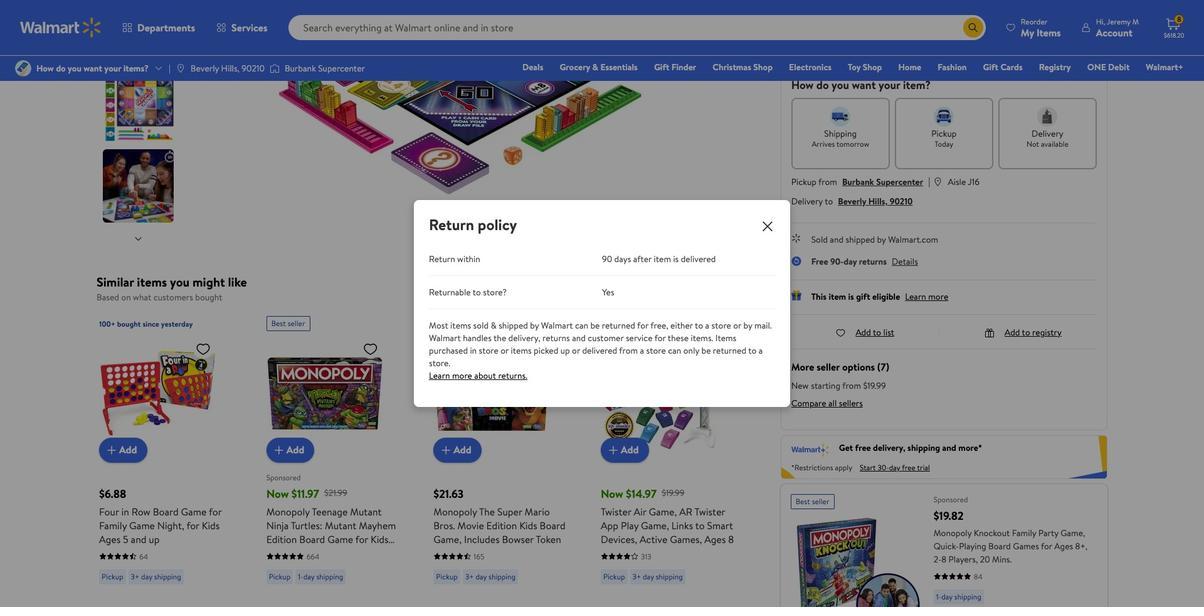 Task type: locate. For each thing, give the bounding box(es) containing it.
game, inside sponsored $19.82 monopoly knockout family party game, quick-playing board games for ages 8+, 2-8 players, 20 mins.
[[1061, 527, 1085, 539]]

items
[[137, 273, 167, 290], [450, 319, 471, 332], [511, 344, 532, 357]]

monopoly chance board game, fast-paced monopoly game, 20 min. average, ages 8+ - image 3 of 13 image
[[103, 0, 176, 61]]

returns left customer
[[543, 332, 570, 344]]

1 vertical spatial 1-day shipping
[[936, 591, 982, 602]]

shipping inside banner
[[908, 441, 940, 454]]

0 vertical spatial delivered
[[681, 253, 716, 265]]

1 horizontal spatial 1-
[[936, 591, 942, 602]]

and right the 5
[[131, 532, 146, 546]]

2 horizontal spatial monopoly
[[934, 527, 972, 539]]

1 add button from the left
[[99, 438, 147, 463]]

add button up '$6.88'
[[99, 438, 147, 463]]

pickup down intent image for pickup
[[932, 127, 957, 140]]

do
[[817, 77, 829, 93]]

day down 664
[[303, 571, 315, 582]]

1 vertical spatial can
[[668, 344, 681, 357]]

shipping down 84
[[955, 591, 982, 602]]

8 down the quick-
[[942, 553, 947, 566]]

to inside now $14.97 $19.99 twister air game, ar twister app play game, links to smart devices, active games, ages 8
[[695, 518, 705, 532]]

how do you want your item?
[[791, 77, 931, 93]]

shipping for sponsored
[[316, 571, 343, 582]]

0 horizontal spatial items
[[137, 273, 167, 290]]

1 horizontal spatial learn
[[905, 290, 926, 303]]

to left the store? at the top left of the page
[[473, 286, 481, 299]]

up right picked
[[561, 344, 570, 357]]

1-day shipping down 84
[[936, 591, 982, 602]]

add to cart image for now
[[606, 443, 621, 458]]

you for want
[[832, 77, 849, 93]]

shipping down night,
[[154, 571, 181, 582]]

sponsored inside sponsored now $11.97 $21.99 monopoly teenage mutant ninja turtles: mutant mayhem edition board game for kids ages 8
[[266, 472, 301, 483]]

1 vertical spatial shipped
[[499, 319, 528, 332]]

0 horizontal spatial gift
[[654, 61, 670, 73]]

and inside banner
[[942, 441, 957, 454]]

edition
[[487, 518, 517, 532], [266, 532, 297, 546]]

0 vertical spatial sponsored
[[266, 472, 301, 483]]

bought right 100+
[[117, 318, 141, 329]]

1 horizontal spatial edition
[[487, 518, 517, 532]]

0 horizontal spatial more
[[452, 369, 472, 382]]

intent image for pickup image
[[934, 107, 954, 127]]

shipping for $6.88
[[154, 571, 181, 582]]

0 horizontal spatial walmart
[[429, 332, 461, 344]]

1 shop from the left
[[754, 61, 773, 73]]

return policy dialog
[[414, 200, 790, 407]]

next image image
[[133, 234, 143, 244]]

gift cards link
[[978, 60, 1029, 74]]

8 inside 8 $618.20
[[1177, 14, 1182, 25]]

add for now
[[621, 443, 639, 457]]

shipped right sold
[[499, 319, 528, 332]]

board inside sponsored now $11.97 $21.99 monopoly teenage mutant ninja turtles: mutant mayhem edition board game for kids ages 8
[[299, 532, 325, 546]]

returned down yes
[[602, 319, 635, 332]]

shipping down bowser
[[489, 571, 516, 582]]

1-day shipping
[[298, 571, 343, 582], [936, 591, 982, 602]]

delivery,
[[508, 332, 540, 344], [873, 441, 906, 454]]

1 vertical spatial bought
[[117, 318, 141, 329]]

games,
[[670, 532, 702, 546]]

1 now from the left
[[266, 486, 289, 501]]

free 90-day returns details
[[811, 255, 918, 268]]

1 horizontal spatial items
[[450, 319, 471, 332]]

0 vertical spatial more
[[929, 290, 949, 303]]

registry
[[1033, 326, 1062, 339]]

0 horizontal spatial twister
[[601, 505, 632, 518]]

pickup inside pickup from burbank supercenter |
[[791, 176, 817, 188]]

pickup for sponsored
[[269, 571, 291, 582]]

ages inside sponsored $19.82 monopoly knockout family party game, quick-playing board games for ages 8+, 2-8 players, 20 mins.
[[1055, 540, 1073, 552]]

add button up $21.63
[[434, 438, 482, 463]]

0 vertical spatial items
[[137, 273, 167, 290]]

more right eligible
[[929, 290, 949, 303]]

pickup for $21.63
[[436, 571, 458, 582]]

walmart up picked
[[541, 319, 573, 332]]

links
[[672, 518, 693, 532]]

1 vertical spatial learn
[[429, 369, 450, 382]]

a down mail.
[[759, 344, 763, 357]]

delivery inside delivery not available
[[1032, 127, 1064, 140]]

grocery & essentials link
[[554, 60, 644, 74]]

item inside return policy dialog
[[654, 253, 671, 265]]

0 vertical spatial 1-
[[298, 571, 303, 582]]

1 add to cart image from the left
[[104, 443, 119, 458]]

can
[[575, 319, 588, 332], [668, 344, 681, 357]]

1 horizontal spatial item
[[829, 290, 846, 303]]

4 add button from the left
[[601, 438, 649, 463]]

0 horizontal spatial 3+ day shipping
[[131, 571, 181, 582]]

available
[[1041, 139, 1069, 149]]

family inside $6.88 four in row board game for family game night, for kids ages 5 and up
[[99, 518, 127, 532]]

play
[[621, 518, 639, 532]]

be left service
[[591, 319, 600, 332]]

0 horizontal spatial is
[[673, 253, 679, 265]]

1 product group from the left
[[99, 311, 239, 589]]

on
[[121, 291, 131, 304]]

starting
[[811, 379, 841, 392]]

2 horizontal spatial 3+ day shipping
[[633, 571, 683, 582]]

2 horizontal spatial from
[[843, 379, 861, 392]]

30-
[[878, 462, 889, 473]]

ages left the 8+,
[[1055, 540, 1073, 552]]

by left mail.
[[744, 319, 753, 332]]

shop right toy
[[863, 61, 882, 73]]

1- down turtles:
[[298, 571, 303, 582]]

1 horizontal spatial you
[[832, 77, 849, 93]]

3 3+ day shipping from the left
[[633, 571, 683, 582]]

0 vertical spatial from
[[819, 176, 837, 188]]

add to cart image for $6.88
[[104, 443, 119, 458]]

1 vertical spatial delivery,
[[873, 441, 906, 454]]

four
[[99, 505, 119, 518]]

0 horizontal spatial $19.99
[[662, 487, 685, 499]]

product group containing $21.63
[[434, 311, 573, 589]]

shipped up free 90-day returns details
[[846, 233, 875, 246]]

gift left cards
[[983, 61, 999, 73]]

items inside similar items you might like based on what customers bought
[[137, 273, 167, 290]]

1 horizontal spatial sponsored
[[934, 494, 968, 505]]

gift
[[654, 61, 670, 73], [983, 61, 999, 73]]

product group
[[99, 311, 239, 589], [266, 311, 406, 589], [434, 311, 573, 589], [601, 311, 741, 589]]

up right the 5
[[149, 532, 160, 546]]

3 add to cart image from the left
[[439, 443, 454, 458]]

days
[[614, 253, 631, 265]]

monopoly knockout family party game, quick-playing board games for ages 8+, 2-8 players, 20 mins. image
[[791, 514, 924, 607]]

0 vertical spatial can
[[575, 319, 588, 332]]

0 horizontal spatial by
[[530, 319, 539, 332]]

2 add button from the left
[[266, 438, 314, 463]]

toy shop
[[848, 61, 882, 73]]

returns down sold and shipped by walmart.com
[[859, 255, 887, 268]]

all
[[829, 397, 837, 410]]

3+ day shipping down '165'
[[465, 571, 516, 582]]

game right the 5
[[129, 518, 155, 532]]

kids inside $21.63 monopoly the super mario bros. movie edition kids board game, includes bowser token
[[520, 518, 537, 532]]

1 vertical spatial returns
[[543, 332, 570, 344]]

1 vertical spatial delivery
[[791, 195, 823, 208]]

1 vertical spatial items
[[450, 319, 471, 332]]

in inside most items sold & shipped by walmart can be returned for free, either to a store or by mail. walmart handles the delivery, returns and customer service for these items. items purchased in store or items picked up or delivered from a store can only be returned to a store. learn more about returns.
[[470, 344, 477, 357]]

313
[[641, 551, 652, 562]]

you right the do
[[832, 77, 849, 93]]

store up about
[[479, 344, 499, 357]]

you
[[832, 77, 849, 93], [170, 273, 190, 290]]

1 horizontal spatial from
[[819, 176, 837, 188]]

$19.99 inside now $14.97 $19.99 twister air game, ar twister app play game, links to smart devices, active games, ages 8
[[662, 487, 685, 499]]

from left burbank
[[819, 176, 837, 188]]

you for might
[[170, 273, 190, 290]]

delivery, inside banner
[[873, 441, 906, 454]]

best seller
[[271, 318, 305, 328], [439, 318, 472, 328], [606, 318, 640, 328], [796, 496, 830, 507]]

2 gift from the left
[[983, 61, 999, 73]]

0 horizontal spatial delivery
[[791, 195, 823, 208]]

2 3+ day shipping from the left
[[465, 571, 516, 582]]

from up sellers
[[843, 379, 861, 392]]

2 return from the top
[[429, 253, 455, 265]]

$19.99 up ar
[[662, 487, 685, 499]]

shipping down active
[[656, 571, 683, 582]]

in inside $6.88 four in row board game for family game night, for kids ages 5 and up
[[121, 505, 129, 518]]

sponsored up $19.82
[[934, 494, 968, 505]]

0 horizontal spatial or
[[501, 344, 509, 357]]

store.
[[429, 357, 450, 369]]

games
[[1013, 540, 1039, 552]]

1- down 2-
[[936, 591, 942, 602]]

add to cart image for $21.63
[[439, 443, 454, 458]]

game
[[181, 505, 207, 518], [129, 518, 155, 532], [328, 532, 353, 546]]

add to favorites list, monopoly the super mario bros. movie edition kids board game, includes bowser token image
[[530, 341, 545, 357]]

from inside pickup from burbank supercenter |
[[819, 176, 837, 188]]

8 up the $618.20
[[1177, 14, 1182, 25]]

product group containing now $14.97
[[601, 311, 741, 589]]

1-
[[298, 571, 303, 582], [936, 591, 942, 602]]

0 horizontal spatial 1-day shipping
[[298, 571, 343, 582]]

walmart.com
[[888, 233, 938, 246]]

pickup for now
[[603, 571, 625, 582]]

board right bowser
[[540, 518, 566, 532]]

2 vertical spatial items
[[511, 344, 532, 357]]

for inside sponsored $19.82 monopoly knockout family party game, quick-playing board games for ages 8+, 2-8 players, 20 mins.
[[1041, 540, 1053, 552]]

1 vertical spatial is
[[848, 290, 854, 303]]

$19.82
[[934, 508, 964, 524]]

0 vertical spatial delivery
[[1032, 127, 1064, 140]]

or left mail.
[[733, 319, 742, 332]]

items
[[716, 332, 737, 344]]

2 horizontal spatial game
[[328, 532, 353, 546]]

100+
[[99, 318, 115, 329]]

essentials
[[601, 61, 638, 73]]

returned
[[602, 319, 635, 332], [713, 344, 746, 357]]

mail.
[[755, 319, 772, 332]]

1 horizontal spatial returned
[[713, 344, 746, 357]]

2 add to cart image from the left
[[271, 443, 286, 458]]

& right sold
[[491, 319, 497, 332]]

day right free
[[844, 255, 857, 268]]

and left more*
[[942, 441, 957, 454]]

0 horizontal spatial from
[[619, 344, 638, 357]]

return up return within
[[429, 214, 474, 235]]

and inside $6.88 four in row board game for family game night, for kids ages 5 and up
[[131, 532, 146, 546]]

fashion
[[938, 61, 967, 73]]

4 add to cart image from the left
[[606, 443, 621, 458]]

return policy
[[429, 214, 517, 235]]

0 vertical spatial is
[[673, 253, 679, 265]]

3+ day shipping for $21.63
[[465, 571, 516, 582]]

seller for now
[[622, 318, 640, 328]]

1 horizontal spatial 3+ day shipping
[[465, 571, 516, 582]]

delivery, up start 30-day free trial
[[873, 441, 906, 454]]

1 vertical spatial from
[[619, 344, 638, 357]]

fashion link
[[932, 60, 973, 74]]

0 vertical spatial returns
[[859, 255, 887, 268]]

3+ down 313
[[633, 571, 641, 582]]

0 vertical spatial $19.99
[[863, 379, 886, 392]]

from inside most items sold & shipped by walmart can be returned for free, either to a store or by mail. walmart handles the delivery, returns and customer service for these items. items purchased in store or items picked up or delivered from a store can only be returned to a store. learn more about returns.
[[619, 344, 638, 357]]

shipping for $21.63
[[489, 571, 516, 582]]

1 horizontal spatial now
[[601, 486, 623, 501]]

0 horizontal spatial a
[[640, 344, 644, 357]]

now left $14.97
[[601, 486, 623, 501]]

2 now from the left
[[601, 486, 623, 501]]

devices,
[[601, 532, 637, 546]]

8 $618.20
[[1164, 14, 1185, 40]]

pickup down the ninja at the left
[[269, 571, 291, 582]]

monopoly chance board game, fast-paced monopoly game, 20 min. average, ages 8+ - image 4 of 13 image
[[103, 68, 176, 142]]

delivery, right the
[[508, 332, 540, 344]]

add button
[[99, 438, 147, 463], [266, 438, 314, 463], [434, 438, 482, 463], [601, 438, 649, 463]]

up
[[561, 344, 570, 357], [149, 532, 160, 546]]

monopoly inside sponsored $19.82 monopoly knockout family party game, quick-playing board games for ages 8+, 2-8 players, 20 mins.
[[934, 527, 972, 539]]

learn right eligible
[[905, 290, 926, 303]]

up inside $6.88 four in row board game for family game night, for kids ages 5 and up
[[149, 532, 160, 546]]

handles
[[463, 332, 492, 344]]

sponsored for $19.82
[[934, 494, 968, 505]]

$19.99 inside more seller options (7) new starting from $19.99 compare all sellers
[[863, 379, 886, 392]]

item
[[654, 253, 671, 265], [829, 290, 846, 303]]

best seller for now
[[606, 318, 640, 328]]

sellers
[[839, 397, 863, 410]]

2 3+ from the left
[[465, 571, 474, 582]]

8 inside sponsored $19.82 monopoly knockout family party game, quick-playing board games for ages 8+, 2-8 players, 20 mins.
[[942, 553, 947, 566]]

add for $6.88
[[119, 443, 137, 457]]

item right after
[[654, 253, 671, 265]]

a left these
[[640, 344, 644, 357]]

day down 313
[[643, 571, 654, 582]]

165
[[474, 551, 485, 562]]

players,
[[949, 553, 978, 566]]

store
[[712, 319, 731, 332], [479, 344, 499, 357], [646, 344, 666, 357]]

or up returns.
[[501, 344, 509, 357]]

board up mins.
[[989, 540, 1011, 552]]

kids
[[202, 518, 220, 532], [520, 518, 537, 532], [371, 532, 389, 546]]

what
[[133, 291, 151, 304]]

0 vertical spatial return
[[429, 214, 474, 235]]

add to cart image
[[104, 443, 119, 458], [271, 443, 286, 458], [439, 443, 454, 458], [606, 443, 621, 458]]

1 return from the top
[[429, 214, 474, 235]]

now inside sponsored now $11.97 $21.99 monopoly teenage mutant ninja turtles: mutant mayhem edition board game for kids ages 8
[[266, 486, 289, 501]]

board inside $6.88 four in row board game for family game night, for kids ages 5 and up
[[153, 505, 179, 518]]

one
[[1088, 61, 1106, 73]]

sponsored up $11.97
[[266, 472, 301, 483]]

monopoly down $21.63
[[434, 505, 477, 518]]

1 horizontal spatial 3+
[[465, 571, 474, 582]]

8 right games,
[[728, 532, 734, 546]]

items for you
[[137, 273, 167, 290]]

delivery down intent image for delivery
[[1032, 127, 1064, 140]]

*restrictions
[[791, 462, 833, 473]]

ages inside now $14.97 $19.99 twister air game, ar twister app play game, links to smart devices, active games, ages 8
[[705, 532, 726, 546]]

1 horizontal spatial monopoly
[[434, 505, 477, 518]]

not
[[1027, 139, 1039, 149]]

4 product group from the left
[[601, 311, 741, 589]]

add up '$6.88'
[[119, 443, 137, 457]]

1 horizontal spatial can
[[668, 344, 681, 357]]

game, up the 8+,
[[1061, 527, 1085, 539]]

be right only at bottom right
[[702, 344, 711, 357]]

add left registry
[[1005, 326, 1020, 339]]

bowser
[[502, 532, 534, 546]]

intent image for shipping image
[[831, 107, 851, 127]]

walmart image
[[20, 18, 102, 38]]

1 horizontal spatial 1-day shipping
[[936, 591, 982, 602]]

to left registry
[[1022, 326, 1030, 339]]

family up the "games"
[[1012, 527, 1036, 539]]

3+ day shipping down 64
[[131, 571, 181, 582]]

add to favorites list, monopoly teenage mutant ninja turtles: mutant mayhem edition board game for kids ages 8 image
[[363, 341, 378, 357]]

based
[[97, 291, 119, 304]]

0 horizontal spatial edition
[[266, 532, 297, 546]]

sponsored now $11.97 $21.99 monopoly teenage mutant ninja turtles: mutant mayhem edition board game for kids ages 8
[[266, 472, 396, 560]]

sold
[[473, 319, 489, 332]]

burbank
[[842, 176, 874, 188]]

3+ down 64
[[131, 571, 139, 582]]

app
[[601, 518, 619, 532]]

1 vertical spatial $19.99
[[662, 487, 685, 499]]

monopoly chance board game, fast-paced monopoly game, 20 min. average, ages 8+ - image 5 of 13 image
[[103, 149, 176, 223]]

1 3+ from the left
[[131, 571, 139, 582]]

90
[[602, 253, 612, 265]]

delivery
[[1032, 127, 1064, 140], [791, 195, 823, 208]]

3+
[[131, 571, 139, 582], [465, 571, 474, 582], [633, 571, 641, 582]]

item?
[[903, 77, 931, 93]]

0 vertical spatial delivery,
[[508, 332, 540, 344]]

$14.97
[[626, 486, 657, 501]]

shipping arrives tomorrow
[[812, 127, 869, 149]]

2 product group from the left
[[266, 311, 406, 589]]

ages right games,
[[705, 532, 726, 546]]

seller
[[288, 318, 305, 328], [455, 318, 472, 328], [622, 318, 640, 328], [817, 360, 840, 374], [812, 496, 830, 507]]

2 horizontal spatial items
[[511, 344, 532, 357]]

walmart up store.
[[429, 332, 461, 344]]

ages
[[99, 532, 121, 546], [705, 532, 726, 546], [1055, 540, 1073, 552], [266, 546, 288, 560]]

now inside now $14.97 $19.99 twister air game, ar twister app play game, links to smart devices, active games, ages 8
[[601, 486, 623, 501]]

delivered right after
[[681, 253, 716, 265]]

you inside similar items you might like based on what customers bought
[[170, 273, 190, 290]]

pickup down the 5
[[102, 571, 123, 582]]

items for sold
[[450, 319, 471, 332]]

2 horizontal spatial 3+
[[633, 571, 641, 582]]

twister left air on the bottom of page
[[601, 505, 632, 518]]

3 add button from the left
[[434, 438, 482, 463]]

yesterday
[[161, 318, 193, 329]]

add to registry
[[1005, 326, 1062, 339]]

is inside return policy dialog
[[673, 253, 679, 265]]

gifting made easy image
[[791, 290, 801, 300]]

twister air game, ar twister app play game, links to smart devices, active games, ages 8 image
[[601, 336, 718, 453]]

0 horizontal spatial sponsored
[[266, 472, 301, 483]]

add left list
[[856, 326, 871, 339]]

0 horizontal spatial returned
[[602, 319, 635, 332]]

1 vertical spatial free
[[902, 462, 916, 473]]

add button up $14.97
[[601, 438, 649, 463]]

0 horizontal spatial you
[[170, 273, 190, 290]]

apply
[[835, 462, 853, 473]]

& inside most items sold & shipped by walmart can be returned for free, either to a store or by mail. walmart handles the delivery, returns and customer service for these items. items purchased in store or items picked up or delivered from a store can only be returned to a store. learn more about returns.
[[491, 319, 497, 332]]

add up $21.63
[[454, 443, 472, 457]]

get free delivery, shipping and more*
[[839, 441, 982, 454]]

pickup down arrives
[[791, 176, 817, 188]]

add for $21.63
[[454, 443, 472, 457]]

day down get free delivery, shipping and more*
[[889, 462, 900, 473]]

8 left 664
[[290, 546, 296, 560]]

2 horizontal spatial store
[[712, 319, 731, 332]]

1 vertical spatial item
[[829, 290, 846, 303]]

1 horizontal spatial $19.99
[[863, 379, 886, 392]]

monopoly up the quick-
[[934, 527, 972, 539]]

3 product group from the left
[[434, 311, 573, 589]]

1 vertical spatial returned
[[713, 344, 746, 357]]

0 vertical spatial you
[[832, 77, 849, 93]]

monopoly inside sponsored now $11.97 $21.99 monopoly teenage mutant ninja turtles: mutant mayhem edition board game for kids ages 8
[[266, 505, 310, 518]]

more*
[[959, 441, 982, 454]]

1 vertical spatial delivered
[[582, 344, 617, 357]]

1 gift from the left
[[654, 61, 670, 73]]

gift for gift finder
[[654, 61, 670, 73]]

1 horizontal spatial shop
[[863, 61, 882, 73]]

8 inside sponsored now $11.97 $21.99 monopoly teenage mutant ninja turtles: mutant mayhem edition board game for kids ages 8
[[290, 546, 296, 560]]

gift finder
[[654, 61, 696, 73]]

more inside most items sold & shipped by walmart can be returned for free, either to a store or by mail. walmart handles the delivery, returns and customer service for these items. items purchased in store or items picked up or delivered from a store can only be returned to a store. learn more about returns.
[[452, 369, 472, 382]]

board up 664
[[299, 532, 325, 546]]

3+ down '165'
[[465, 571, 474, 582]]

mins.
[[992, 553, 1012, 566]]

free right get
[[855, 441, 871, 454]]

add to favorites list, twister air game, ar twister app play game, links to smart devices, active games, ages 8 image
[[698, 341, 713, 357]]

1 horizontal spatial family
[[1012, 527, 1036, 539]]

0 horizontal spatial up
[[149, 532, 160, 546]]

shipping up trial
[[908, 441, 940, 454]]

more left about
[[452, 369, 472, 382]]

by up free 90-day returns details
[[877, 233, 886, 246]]

aisle j16
[[948, 176, 980, 188]]

best for now
[[606, 318, 620, 328]]

add button for $6.88
[[99, 438, 147, 463]]

1 vertical spatial sponsored
[[934, 494, 968, 505]]

options
[[842, 360, 875, 374]]

in left row
[[121, 505, 129, 518]]

close dialog image
[[760, 219, 775, 234]]

8 inside now $14.97 $19.99 twister air game, ar twister app play game, links to smart devices, active games, ages 8
[[728, 532, 734, 546]]

store down free,
[[646, 344, 666, 357]]

add button up $11.97
[[266, 438, 314, 463]]

sponsored inside sponsored $19.82 monopoly knockout family party game, quick-playing board games for ages 8+, 2-8 players, 20 mins.
[[934, 494, 968, 505]]

1 vertical spatial &
[[491, 319, 497, 332]]

from
[[819, 176, 837, 188], [619, 344, 638, 357], [843, 379, 861, 392]]

deals
[[522, 61, 543, 73]]

1 horizontal spatial delivered
[[681, 253, 716, 265]]

1 3+ day shipping from the left
[[131, 571, 181, 582]]

0 vertical spatial up
[[561, 344, 570, 357]]

pickup down devices,
[[603, 571, 625, 582]]

walmart plus image
[[791, 442, 829, 457]]

add button for $21.63
[[434, 438, 482, 463]]

delivery up sold
[[791, 195, 823, 208]]

0 horizontal spatial monopoly
[[266, 505, 310, 518]]

0 horizontal spatial family
[[99, 518, 127, 532]]

1 horizontal spatial returns
[[859, 255, 887, 268]]

1 vertical spatial more
[[452, 369, 472, 382]]

tomorrow
[[837, 139, 869, 149]]

monopoly down $11.97
[[266, 505, 310, 518]]

items up 'what'
[[137, 273, 167, 290]]

1 horizontal spatial twister
[[695, 505, 725, 518]]

0 horizontal spatial &
[[491, 319, 497, 332]]

how
[[791, 77, 814, 93]]

day
[[844, 255, 857, 268], [889, 462, 900, 473], [141, 571, 152, 582], [303, 571, 315, 582], [476, 571, 487, 582], [643, 571, 654, 582], [942, 591, 953, 602]]

2 shop from the left
[[863, 61, 882, 73]]

1 horizontal spatial bought
[[195, 291, 222, 304]]

to right either
[[695, 319, 703, 332]]

0 horizontal spatial in
[[121, 505, 129, 518]]

shop for toy shop
[[863, 61, 882, 73]]



Task type: vqa. For each thing, say whether or not it's contained in the screenshot.
middle 'Holiday'
no



Task type: describe. For each thing, give the bounding box(es) containing it.
Walmart Site-Wide search field
[[288, 15, 986, 40]]

game inside sponsored now $11.97 $21.99 monopoly teenage mutant ninja turtles: mutant mayhem edition board game for kids ages 8
[[328, 532, 353, 546]]

eligible
[[872, 290, 900, 303]]

within
[[457, 253, 480, 265]]

0 horizontal spatial game
[[129, 518, 155, 532]]

day down 64
[[141, 571, 152, 582]]

hills,
[[869, 195, 888, 208]]

1 horizontal spatial more
[[929, 290, 949, 303]]

to left beverly in the right top of the page
[[825, 195, 833, 208]]

1 horizontal spatial game
[[181, 505, 207, 518]]

best for sponsored
[[271, 318, 286, 328]]

seller inside more seller options (7) new starting from $19.99 compare all sellers
[[817, 360, 840, 374]]

more seller options (7) new starting from $19.99 compare all sellers
[[791, 360, 889, 410]]

0 vertical spatial be
[[591, 319, 600, 332]]

bought inside product group
[[117, 318, 141, 329]]

returns.
[[498, 369, 528, 382]]

get
[[839, 441, 853, 454]]

pickup for $6.88
[[102, 571, 123, 582]]

toy
[[848, 61, 861, 73]]

1 vertical spatial 1-
[[936, 591, 942, 602]]

game, inside $21.63 monopoly the super mario bros. movie edition kids board game, includes bowser token
[[434, 532, 462, 546]]

mutant down '$21.99'
[[325, 518, 356, 532]]

edition inside sponsored now $11.97 $21.99 monopoly teenage mutant ninja turtles: mutant mayhem edition board game for kids ages 8
[[266, 532, 297, 546]]

learn inside most items sold & shipped by walmart can be returned for free, either to a store or by mail. walmart handles the delivery, returns and customer service for these items. items purchased in store or items picked up or delivered from a store can only be returned to a store. learn more about returns.
[[429, 369, 450, 382]]

learn more about returns. link
[[429, 369, 775, 382]]

ages inside $6.88 four in row board game for family game night, for kids ages 5 and up
[[99, 532, 121, 546]]

best seller for $21.63
[[439, 318, 472, 328]]

$21.99
[[324, 487, 347, 499]]

similar
[[97, 273, 134, 290]]

about
[[474, 369, 496, 382]]

christmas shop link
[[707, 60, 778, 74]]

best for $21.63
[[439, 318, 453, 328]]

sponsored for now
[[266, 472, 301, 483]]

3 3+ from the left
[[633, 571, 641, 582]]

want
[[852, 77, 876, 93]]

token
[[536, 532, 561, 546]]

delivery, inside most items sold & shipped by walmart can be returned for free, either to a store or by mail. walmart handles the delivery, returns and customer service for these items. items purchased in store or items picked up or delivered from a store can only be returned to a store. learn more about returns.
[[508, 332, 540, 344]]

compare all sellers button
[[791, 397, 863, 410]]

mutant right the teenage
[[350, 505, 382, 518]]

family inside sponsored $19.82 monopoly knockout family party game, quick-playing board games for ages 8+, 2-8 players, 20 mins.
[[1012, 527, 1036, 539]]

pickup from burbank supercenter |
[[791, 174, 930, 188]]

0 vertical spatial learn
[[905, 290, 926, 303]]

1 horizontal spatial be
[[702, 344, 711, 357]]

gift finder link
[[649, 60, 702, 74]]

(7)
[[877, 360, 889, 374]]

0 vertical spatial 1-day shipping
[[298, 571, 343, 582]]

shipping
[[824, 127, 857, 140]]

four in row board game for family game night, for kids ages 5 and up image
[[99, 336, 216, 453]]

delivered inside most items sold & shipped by walmart can be returned for free, either to a store or by mail. walmart handles the delivery, returns and customer service for these items. items purchased in store or items picked up or delivered from a store can only be returned to a store. learn more about returns.
[[582, 344, 617, 357]]

free
[[811, 255, 828, 268]]

shipped inside most items sold & shipped by walmart can be returned for free, either to a store or by mail. walmart handles the delivery, returns and customer service for these items. items purchased in store or items picked up or delivered from a store can only be returned to a store. learn more about returns.
[[499, 319, 528, 332]]

90 days after item is delivered
[[602, 253, 716, 265]]

walmart+ link
[[1141, 60, 1189, 74]]

*restrictions apply
[[791, 462, 853, 473]]

add button for sponsored
[[266, 438, 314, 463]]

picked
[[534, 344, 558, 357]]

game, right air on the bottom of page
[[649, 505, 677, 518]]

board inside sponsored $19.82 monopoly knockout family party game, quick-playing board games for ages 8+, 2-8 players, 20 mins.
[[989, 540, 1011, 552]]

1 horizontal spatial &
[[592, 61, 598, 73]]

Search search field
[[288, 15, 986, 40]]

arrives
[[812, 139, 835, 149]]

compare
[[791, 397, 827, 410]]

beverly hills, 90210 button
[[838, 195, 913, 208]]

the
[[479, 505, 495, 518]]

day down 2-
[[942, 591, 953, 602]]

grocery & essentials
[[560, 61, 638, 73]]

trial
[[917, 462, 930, 473]]

monopoly teenage mutant ninja turtles: mutant mayhem edition board game for kids ages 8 image
[[266, 336, 383, 453]]

quick-
[[934, 540, 959, 552]]

0 horizontal spatial 1-
[[298, 571, 303, 582]]

gift for gift cards
[[983, 61, 999, 73]]

ninja
[[266, 518, 289, 532]]

gift cards
[[983, 61, 1023, 73]]

includes
[[464, 532, 500, 546]]

0 vertical spatial returned
[[602, 319, 635, 332]]

day down '165'
[[476, 571, 487, 582]]

bought inside similar items you might like based on what customers bought
[[195, 291, 222, 304]]

5
[[123, 532, 128, 546]]

delivery for not
[[1032, 127, 1064, 140]]

1 horizontal spatial is
[[848, 290, 854, 303]]

3+ for $21.63
[[465, 571, 474, 582]]

100+ bought since yesterday
[[99, 318, 193, 329]]

64
[[139, 551, 148, 562]]

the
[[494, 332, 506, 344]]

registry
[[1039, 61, 1071, 73]]

up inside most items sold & shipped by walmart can be returned for free, either to a store or by mail. walmart handles the delivery, returns and customer service for these items. items purchased in store or items picked up or delivered from a store can only be returned to a store. learn more about returns.
[[561, 344, 570, 357]]

most items sold & shipped by walmart can be returned for free, either to a store or by mail. walmart handles the delivery, returns and customer service for these items. items purchased in store or items picked up or delivered from a store can only be returned to a store. learn more about returns.
[[429, 319, 772, 382]]

1 horizontal spatial a
[[705, 319, 710, 332]]

board inside $21.63 monopoly the super mario bros. movie edition kids board game, includes bowser token
[[540, 518, 566, 532]]

home
[[899, 61, 922, 73]]

now $14.97 $19.99 twister air game, ar twister app play game, links to smart devices, active games, ages 8
[[601, 486, 734, 546]]

seller for $21.63
[[455, 318, 472, 328]]

1 horizontal spatial store
[[646, 344, 666, 357]]

game, right the play
[[641, 518, 669, 532]]

details
[[892, 255, 918, 268]]

add to cart image for sponsored
[[271, 443, 286, 458]]

policy
[[478, 214, 517, 235]]

monopoly inside $21.63 monopoly the super mario bros. movie edition kids board game, includes bowser token
[[434, 505, 477, 518]]

toy shop link
[[842, 60, 888, 74]]

8+,
[[1075, 540, 1088, 552]]

mayhem
[[359, 518, 396, 532]]

aisle
[[948, 176, 966, 188]]

christmas
[[713, 61, 751, 73]]

yes
[[602, 286, 614, 299]]

playing
[[959, 540, 987, 552]]

day inside "get free delivery, shipping and more*" banner
[[889, 462, 900, 473]]

add to favorites list, four in row board game for family game night, for kids ages 5 and up image
[[196, 341, 211, 357]]

90210
[[890, 195, 913, 208]]

1 horizontal spatial or
[[572, 344, 580, 357]]

either
[[671, 319, 693, 332]]

sold
[[811, 233, 828, 246]]

only
[[684, 344, 700, 357]]

add for sponsored
[[286, 443, 304, 457]]

2 horizontal spatial a
[[759, 344, 763, 357]]

for inside sponsored now $11.97 $21.99 monopoly teenage mutant ninja turtles: mutant mayhem edition board game for kids ages 8
[[355, 532, 368, 546]]

1 horizontal spatial free
[[902, 462, 916, 473]]

and right sold
[[830, 233, 844, 246]]

deals link
[[517, 60, 549, 74]]

sold and shipped by walmart.com
[[811, 233, 938, 246]]

start
[[860, 462, 876, 473]]

details button
[[892, 255, 918, 268]]

2 twister from the left
[[695, 505, 725, 518]]

might
[[193, 273, 225, 290]]

best seller for sponsored
[[271, 318, 305, 328]]

finder
[[672, 61, 696, 73]]

monopoly the super mario bros. movie edition kids board game, includes bowser token image
[[434, 336, 550, 453]]

knockout
[[974, 527, 1010, 539]]

1 horizontal spatial walmart
[[541, 319, 573, 332]]

3+ day shipping for $6.88
[[131, 571, 181, 582]]

and inside most items sold & shipped by walmart can be returned for free, either to a store or by mail. walmart handles the delivery, returns and customer service for these items. items purchased in store or items picked up or delivered from a store can only be returned to a store. learn more about returns.
[[572, 332, 586, 344]]

1 horizontal spatial shipped
[[846, 233, 875, 246]]

0 horizontal spatial free
[[855, 441, 871, 454]]

intent image for delivery image
[[1038, 107, 1058, 127]]

since
[[143, 318, 159, 329]]

return for return policy
[[429, 214, 474, 235]]

shop for christmas shop
[[754, 61, 773, 73]]

up to sixty percent off deals. shop now. image
[[791, 36, 1097, 65]]

this item is gift eligible learn more
[[811, 290, 949, 303]]

2 horizontal spatial or
[[733, 319, 742, 332]]

1 horizontal spatial by
[[744, 319, 753, 332]]

product group containing now $11.97
[[266, 311, 406, 589]]

shipping for now
[[656, 571, 683, 582]]

this
[[811, 290, 827, 303]]

sponsored $19.82 monopoly knockout family party game, quick-playing board games for ages 8+, 2-8 players, 20 mins.
[[934, 494, 1088, 566]]

kids inside $6.88 four in row board game for family game night, for kids ages 5 and up
[[202, 518, 220, 532]]

delivery for to
[[791, 195, 823, 208]]

get free delivery, shipping and more* banner
[[781, 435, 1108, 479]]

to down mail.
[[748, 344, 757, 357]]

electronics
[[789, 61, 832, 73]]

registry link
[[1034, 60, 1077, 74]]

$6.88 four in row board game for family game night, for kids ages 5 and up
[[99, 486, 222, 546]]

beverly
[[838, 195, 866, 208]]

$6.88
[[99, 486, 126, 501]]

today
[[935, 139, 954, 149]]

90-
[[830, 255, 844, 268]]

list
[[884, 326, 895, 339]]

from inside more seller options (7) new starting from $19.99 compare all sellers
[[843, 379, 861, 392]]

pickup today
[[932, 127, 957, 149]]

to left list
[[873, 326, 881, 339]]

|
[[928, 174, 930, 188]]

seller for sponsored
[[288, 318, 305, 328]]

product group containing $6.88
[[99, 311, 239, 589]]

2 horizontal spatial by
[[877, 233, 886, 246]]

add button for now
[[601, 438, 649, 463]]

movie
[[458, 518, 484, 532]]

0 horizontal spatial store
[[479, 344, 499, 357]]

add to list button
[[836, 326, 895, 339]]

1 twister from the left
[[601, 505, 632, 518]]

ages inside sponsored now $11.97 $21.99 monopoly teenage mutant ninja turtles: mutant mayhem edition board game for kids ages 8
[[266, 546, 288, 560]]

return for return within
[[429, 253, 455, 265]]

returns inside most items sold & shipped by walmart can be returned for free, either to a store or by mail. walmart handles the delivery, returns and customer service for these items. items purchased in store or items picked up or delivered from a store can only be returned to a store. learn more about returns.
[[543, 332, 570, 344]]

edition inside $21.63 monopoly the super mario bros. movie edition kids board game, includes bowser token
[[487, 518, 517, 532]]

3+ for $6.88
[[131, 571, 139, 582]]

items.
[[691, 332, 713, 344]]

kids inside sponsored now $11.97 $21.99 monopoly teenage mutant ninja turtles: mutant mayhem edition board game for kids ages 8
[[371, 532, 389, 546]]



